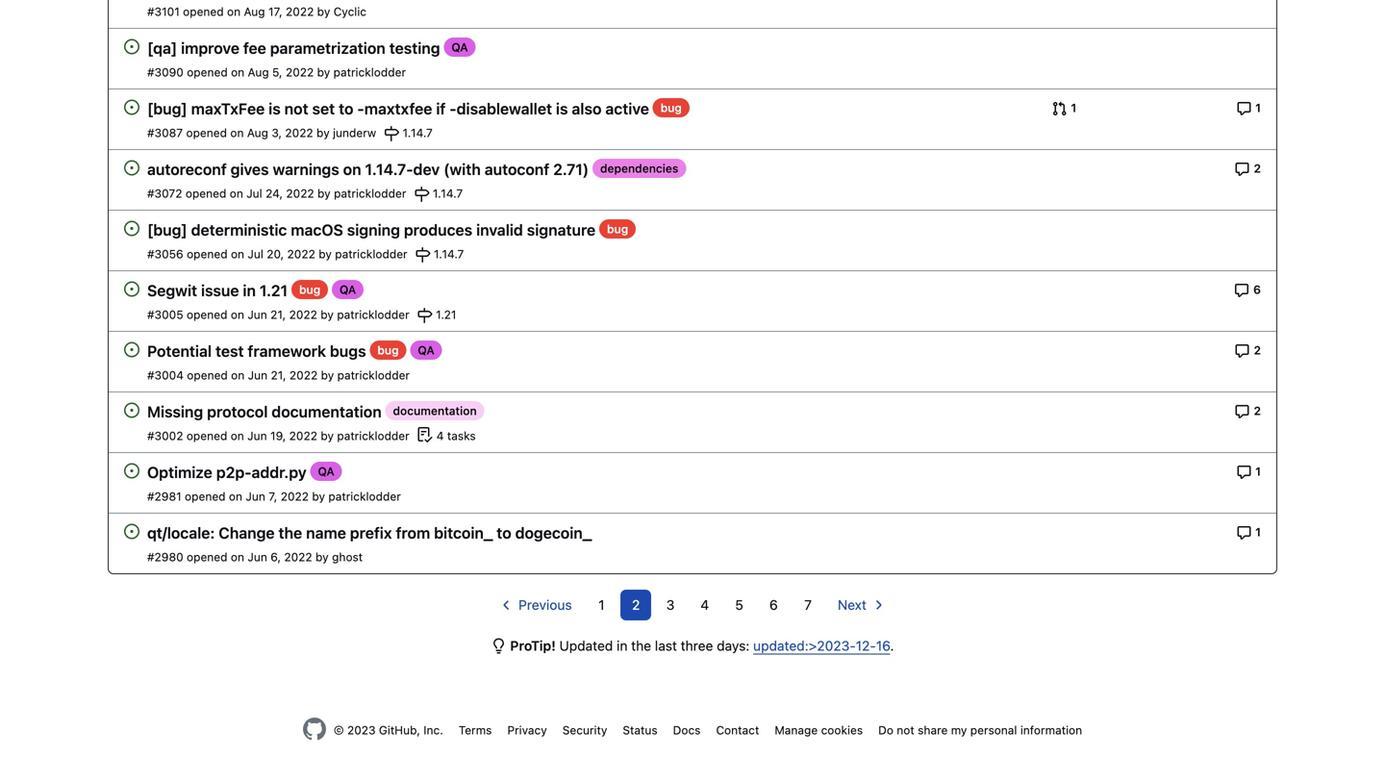 Task type: vqa. For each thing, say whether or not it's contained in the screenshot.
lock icon
no



Task type: describe. For each thing, give the bounding box(es) containing it.
qt/locale:
[[147, 524, 215, 542]]

2022 for #2981             opened
[[281, 490, 309, 503]]

patricklodder for #3005             opened on jun 21, 2022 by patricklodder
[[337, 308, 410, 321]]

jul for gives
[[247, 187, 262, 200]]

protip!
[[510, 638, 556, 654]]

invalid
[[476, 221, 523, 239]]

milestone image for 1.21
[[417, 308, 433, 323]]

dogecoin_
[[515, 524, 592, 542]]

qa link right testing
[[444, 38, 476, 57]]

open issue element for potential test framework bugs
[[124, 342, 140, 357]]

patricklodder for #3056             opened on jul 20, 2022 by patricklodder
[[335, 247, 408, 261]]

1 - from the left
[[357, 100, 364, 118]]

cyclic link
[[334, 5, 367, 18]]

deterministic
[[191, 221, 287, 239]]

2 vertical spatial 1.14.7 link
[[415, 245, 464, 263]]

open issue element for segwit issue in 1.21
[[124, 281, 140, 297]]

addr.py
[[252, 463, 307, 482]]

by for #3090             opened on aug 5, 2022 by patricklodder
[[317, 65, 330, 79]]

optimize p2p-addr.py
[[147, 463, 307, 482]]

17,
[[268, 5, 283, 18]]

in for issue
[[243, 281, 256, 300]]

2022 inside qt/locale: change the name prefix from bitcoin_ to dogecoin_ #2980             opened on jun 6, 2022 by ghost
[[284, 550, 312, 564]]

0 horizontal spatial to
[[339, 100, 354, 118]]

qa link down 1.21 link
[[410, 341, 442, 360]]

patricklodder link for #3072             opened on jul 24, 2022 by patricklodder
[[334, 187, 406, 200]]

aug for 17,
[[244, 5, 265, 18]]

1 horizontal spatial documentation
[[393, 404, 477, 418]]

#3005
[[147, 308, 183, 321]]

do not share my personal information button
[[879, 722, 1083, 739]]

jun for #3004             opened
[[248, 369, 268, 382]]

opened inside qt/locale: change the name prefix from bitcoin_ to dogecoin_ #2980             opened on jun 6, 2022 by ghost
[[187, 550, 228, 564]]

comment image for missing protocol documentation
[[1235, 404, 1251, 419]]

privacy link
[[508, 724, 547, 737]]

opened for #3056
[[187, 247, 228, 261]]

0 vertical spatial not
[[285, 100, 308, 118]]

terms link
[[459, 724, 492, 737]]

inc.
[[424, 724, 443, 737]]

0 vertical spatial 1.21
[[260, 281, 288, 300]]

potential
[[147, 342, 212, 360]]

from
[[396, 524, 430, 542]]

21, for #3005             opened
[[271, 308, 286, 321]]

1 horizontal spatial 1.21
[[436, 308, 457, 321]]

patricklodder for #2981             opened on jun 7, 2022 by patricklodder
[[328, 490, 401, 503]]

open issue image for segwit issue in 1.21
[[124, 281, 140, 297]]

1 inside pagination 'navigation'
[[599, 597, 605, 613]]

set
[[312, 100, 335, 118]]

patricklodder link for #3004             opened on jun 21, 2022 by patricklodder
[[337, 369, 410, 382]]

comment image for 1.21
[[1235, 283, 1250, 298]]

.
[[890, 638, 894, 654]]

by inside qt/locale: change the name prefix from bitcoin_ to dogecoin_ #2980             opened on jun 6, 2022 by ghost
[[316, 550, 329, 564]]

1 link for [bug] maxtxfee is not set to -maxtxfee if -disablewallet is also active
[[1237, 99, 1261, 116]]

qa link up bugs
[[332, 280, 364, 299]]

on for #3072             opened
[[230, 187, 243, 200]]

#3056
[[147, 247, 183, 261]]

on for #2981             opened
[[229, 490, 242, 503]]

next
[[838, 597, 867, 613]]

open issue image for [bug] maxtxfee is not set to -maxtxfee if -disablewallet is also active
[[124, 100, 140, 115]]

optimize p2p-addr.py link
[[147, 463, 307, 482]]

cookies
[[821, 724, 863, 737]]

opened for #3101
[[183, 5, 224, 18]]

on for #3002             opened
[[231, 429, 244, 443]]

#3101
[[147, 5, 180, 18]]

autoreconf
[[147, 160, 227, 178]]

#3087             opened on aug 3, 2022 by junderw
[[147, 126, 376, 140]]

2022 for #3056             opened
[[287, 247, 315, 261]]

4 open issue image from the top
[[124, 524, 140, 539]]

2 link for on
[[1235, 160, 1261, 177]]

[qa] improve fee parametrization testing
[[147, 39, 440, 57]]

jul for deterministic
[[248, 247, 264, 261]]

potential test framework bugs
[[147, 342, 366, 360]]

qa up bugs
[[340, 283, 356, 297]]

name
[[306, 524, 346, 542]]

qa down 1.21 link
[[418, 344, 435, 357]]

my
[[951, 724, 967, 737]]

2 vertical spatial comment image
[[1237, 525, 1252, 541]]

5
[[735, 597, 744, 613]]

jun inside qt/locale: change the name prefix from bitcoin_ to dogecoin_ #2980             opened on jun 6, 2022 by ghost
[[248, 550, 267, 564]]

patricklodder link for #3056             opened on jul 20, 2022 by patricklodder
[[335, 247, 408, 261]]

patricklodder for #3090             opened on aug 5, 2022 by patricklodder
[[334, 65, 406, 79]]

open issue element for [bug] deterministic macos signing produces invalid signature
[[124, 220, 140, 236]]

terms
[[459, 724, 492, 737]]

comment image for bugs
[[1235, 343, 1251, 359]]

on for #3005             opened
[[231, 308, 244, 321]]

previous
[[519, 597, 572, 613]]

0 vertical spatial 6 link
[[1235, 281, 1261, 298]]

open issue image for optimize
[[124, 463, 140, 479]]

by for #3087             opened on aug 3, 2022 by junderw
[[317, 126, 330, 140]]

privacy
[[508, 724, 547, 737]]

open issue image for potential test framework bugs
[[124, 342, 140, 357]]

prefix
[[350, 524, 392, 542]]

comment image for [bug] maxtxfee is not set to -maxtxfee if -disablewallet is also active
[[1237, 101, 1252, 116]]

jun for #3005             opened
[[248, 308, 267, 321]]

[qa] improve fee parametrization testing link
[[147, 39, 440, 57]]

12-
[[856, 638, 876, 654]]

updated
[[560, 638, 613, 654]]

days:
[[717, 638, 750, 654]]

1 link for qt/locale: change the name prefix from bitcoin_ to dogecoin_
[[1237, 523, 1261, 541]]

patricklodder for #3004             opened on jun 21, 2022 by patricklodder
[[337, 369, 410, 382]]

produces
[[404, 221, 473, 239]]

by for #3002             opened on jun 19, 2022 by patricklodder
[[321, 429, 334, 443]]

missing protocol documentation
[[147, 403, 382, 421]]

1 for [bug] maxtxfee is not set to -maxtxfee if -disablewallet is also active
[[1256, 101, 1261, 115]]

security link
[[563, 724, 608, 737]]

#3087
[[147, 126, 183, 140]]

1.14.7 for autoconf
[[433, 187, 463, 200]]

docs
[[673, 724, 701, 737]]

milestone image for (with
[[414, 187, 430, 202]]

9 open issue element from the top
[[124, 523, 140, 539]]

dependencies link
[[593, 159, 686, 178]]

by for #3101             opened on aug 17, 2022 by cyclic
[[317, 5, 330, 18]]

qa link right the addr.py
[[310, 462, 342, 481]]

improve
[[181, 39, 240, 57]]

jun for #3002             opened
[[247, 429, 267, 443]]

in for updated
[[617, 638, 628, 654]]

on down the junderw link
[[343, 160, 361, 178]]

patricklodder link for #3005             opened on jun 21, 2022 by patricklodder
[[337, 308, 410, 321]]

1 for qt/locale: change the name prefix from bitcoin_ to dogecoin_
[[1256, 525, 1261, 539]]

0 horizontal spatial 6 link
[[759, 590, 789, 621]]

#3056             opened on jul 20, 2022 by patricklodder
[[147, 247, 408, 261]]

change
[[219, 524, 275, 542]]

contact link
[[716, 724, 759, 737]]

manage cookies button
[[775, 722, 863, 739]]

github,
[[379, 724, 420, 737]]

[bug] for [bug] deterministic macos signing produces invalid signature
[[147, 221, 187, 239]]

1.14.7-
[[365, 160, 413, 178]]

maxtxfee
[[191, 100, 265, 118]]

protip! updated in the last three days: updated:>2023-12-16 .
[[510, 638, 894, 654]]

bug link for segwit issue in 1.21
[[292, 280, 328, 299]]

personal
[[971, 724, 1017, 737]]

[bug] deterministic macos signing produces invalid signature
[[147, 221, 596, 239]]

1.14.7 link for autoconf
[[414, 185, 463, 202]]

#3004
[[147, 369, 184, 382]]

by for #3056             opened on jul 20, 2022 by patricklodder
[[319, 247, 332, 261]]

#3090
[[147, 65, 184, 79]]

missing protocol documentation link
[[147, 403, 382, 421]]

missing
[[147, 403, 203, 421]]

autoreconf gives warnings on 1.14.7-dev (with autoconf 2.71) link
[[147, 160, 589, 178]]

#3072
[[147, 187, 182, 200]]

5,
[[272, 65, 283, 79]]

status link
[[623, 724, 658, 737]]

1 vertical spatial the
[[631, 638, 652, 654]]

tasks
[[447, 429, 476, 443]]

(with
[[444, 160, 481, 178]]

2022 for #3002             opened
[[289, 429, 317, 443]]

dev
[[413, 160, 440, 178]]

open issue element for [qa] improve fee parametrization testing
[[124, 38, 140, 54]]

homepage image
[[303, 718, 326, 741]]

6 inside pagination 'navigation'
[[770, 597, 778, 613]]

#2980
[[147, 550, 183, 564]]

do
[[879, 724, 894, 737]]

information
[[1021, 724, 1083, 737]]

#3072             opened on jul 24, 2022 by patricklodder
[[147, 187, 406, 200]]

©
[[334, 724, 344, 737]]

bug link for potential test framework bugs
[[370, 341, 407, 360]]

parametrization
[[270, 39, 386, 57]]

framework
[[248, 342, 326, 360]]

dependencies
[[600, 162, 679, 175]]

3
[[666, 597, 675, 613]]

contact
[[716, 724, 759, 737]]

segwit
[[147, 281, 197, 300]]

patricklodder for #3002             opened on jun 19, 2022 by patricklodder
[[337, 429, 410, 443]]

open issue image for [bug]
[[124, 221, 140, 236]]



Task type: locate. For each thing, give the bounding box(es) containing it.
cyclic
[[334, 5, 367, 18]]

2022 for #3072             opened
[[286, 187, 314, 200]]

[bug] for [bug] maxtxfee is not set to -maxtxfee if -disablewallet is also active
[[147, 100, 187, 118]]

2 for potential test framework bugs
[[1254, 344, 1261, 357]]

1 vertical spatial aug
[[248, 65, 269, 79]]

1 horizontal spatial the
[[631, 638, 652, 654]]

checklist image
[[417, 427, 433, 443]]

milestone image
[[415, 247, 431, 263], [417, 308, 433, 323]]

2023
[[347, 724, 376, 737]]

1 vertical spatial 21,
[[271, 369, 286, 382]]

bug for potential test framework bugs
[[378, 344, 399, 357]]

bug link right active
[[653, 98, 690, 118]]

junderw
[[333, 126, 376, 140]]

1 vertical spatial not
[[897, 724, 915, 737]]

on down the deterministic on the left
[[231, 247, 244, 261]]

opened for #3002
[[186, 429, 227, 443]]

2 2 link from the top
[[1235, 342, 1261, 359]]

opened down segwit issue in 1.21
[[187, 308, 228, 321]]

opened for #3087
[[186, 126, 227, 140]]

by for #2981             opened on jun 7, 2022 by patricklodder
[[312, 490, 325, 503]]

open issue image
[[124, 39, 140, 54], [124, 100, 140, 115], [124, 160, 140, 176], [124, 281, 140, 297], [124, 342, 140, 357]]

aug left "3," in the left top of the page
[[247, 126, 268, 140]]

1.14.7 down (with
[[433, 187, 463, 200]]

opened for #3004
[[187, 369, 228, 382]]

2022 right 20,
[[287, 247, 315, 261]]

bug link
[[653, 98, 690, 118], [599, 220, 636, 239], [292, 280, 328, 299], [370, 341, 407, 360]]

21, up framework
[[271, 308, 286, 321]]

protocol
[[207, 403, 268, 421]]

open issue element
[[124, 38, 140, 54], [124, 99, 140, 115], [124, 160, 140, 176], [124, 220, 140, 236], [124, 281, 140, 297], [124, 342, 140, 357], [124, 402, 140, 418], [124, 463, 140, 479], [124, 523, 140, 539]]

6
[[1254, 283, 1261, 296], [770, 597, 778, 613]]

open issue element for optimize p2p-addr.py
[[124, 463, 140, 479]]

patricklodder link for #3090             opened on aug 5, 2022 by patricklodder
[[334, 65, 406, 79]]

#2981             opened on jun 7, 2022 by patricklodder
[[147, 490, 401, 503]]

documentation up checklist 'icon'
[[393, 404, 477, 418]]

open issue element for autoreconf gives warnings on 1.14.7-dev (with autoconf 2.71)
[[124, 160, 140, 176]]

2 vertical spatial 1.14.7
[[434, 247, 464, 261]]

jun left 6,
[[248, 550, 267, 564]]

-
[[357, 100, 364, 118], [450, 100, 457, 118]]

2022 for #3087             opened
[[285, 126, 313, 140]]

0 horizontal spatial documentation
[[272, 403, 382, 421]]

2 inside pagination 'navigation'
[[632, 597, 640, 613]]

signing
[[347, 221, 400, 239]]

opened down autoreconf
[[186, 187, 226, 200]]

2022 for #3101             opened
[[286, 5, 314, 18]]

by down set
[[317, 126, 330, 140]]

patricklodder link up qt/locale: change the name prefix from bitcoin_ to dogecoin_ link at left bottom
[[328, 490, 401, 503]]

1 link for optimize p2p-addr.py
[[1237, 463, 1261, 480]]

pagination navigation
[[489, 590, 897, 621]]

on for #3101             opened
[[227, 5, 241, 18]]

opened
[[183, 5, 224, 18], [187, 65, 228, 79], [186, 126, 227, 140], [186, 187, 226, 200], [187, 247, 228, 261], [187, 308, 228, 321], [187, 369, 228, 382], [186, 429, 227, 443], [185, 490, 226, 503], [187, 550, 228, 564]]

documentation up #3002             opened on jun 19, 2022 by patricklodder
[[272, 403, 382, 421]]

2022 down the warnings
[[286, 187, 314, 200]]

4 open issue image from the top
[[124, 281, 140, 297]]

ghost
[[332, 550, 363, 564]]

patricklodder down bugs
[[337, 369, 410, 382]]

light bulb image
[[491, 638, 507, 654]]

patricklodder up qt/locale: change the name prefix from bitcoin_ to dogecoin_ link at left bottom
[[328, 490, 401, 503]]

1.14.7 for maxtxfee
[[403, 126, 433, 140]]

2 is from the left
[[556, 100, 568, 118]]

4 for 4
[[701, 597, 709, 613]]

segwit issue in 1.21 link
[[147, 281, 288, 300]]

on down p2p-
[[229, 490, 242, 503]]

if
[[436, 100, 446, 118]]

2 21, from the top
[[271, 369, 286, 382]]

git pull request image
[[1052, 101, 1068, 116]]

open issue image
[[124, 221, 140, 236], [124, 403, 140, 418], [124, 463, 140, 479], [124, 524, 140, 539]]

fee
[[243, 39, 266, 57]]

not left set
[[285, 100, 308, 118]]

not inside button
[[897, 724, 915, 737]]

on for #3056             opened
[[231, 247, 244, 261]]

opened down test
[[187, 369, 228, 382]]

0 vertical spatial jul
[[247, 187, 262, 200]]

#3002
[[147, 429, 183, 443]]

8 open issue element from the top
[[124, 463, 140, 479]]

1 vertical spatial milestone image
[[417, 308, 433, 323]]

on down change
[[231, 550, 244, 564]]

1 vertical spatial 2 link
[[1235, 342, 1261, 359]]

open issue image for [qa] improve fee parametrization testing
[[124, 39, 140, 54]]

1 horizontal spatial to
[[497, 524, 512, 542]]

#3090             opened on aug 5, 2022 by patricklodder
[[147, 65, 406, 79]]

p2p-
[[216, 463, 252, 482]]

2022 for #3004             opened
[[290, 369, 318, 382]]

0 horizontal spatial 6
[[770, 597, 778, 613]]

the left 'last'
[[631, 638, 652, 654]]

2022 for #3005             opened
[[289, 308, 317, 321]]

- right if
[[450, 100, 457, 118]]

jun left 7, on the left of the page
[[246, 490, 265, 503]]

0 vertical spatial the
[[279, 524, 302, 542]]

comment image for on
[[1235, 161, 1251, 177]]

updated:>2023-12-16 link
[[754, 638, 890, 654]]

0 vertical spatial 21,
[[271, 308, 286, 321]]

maxtxfee
[[364, 100, 432, 118]]

aug left '17,'
[[244, 5, 265, 18]]

1 vertical spatial 6 link
[[759, 590, 789, 621]]

0 vertical spatial 2 link
[[1235, 160, 1261, 177]]

patricklodder up [bug] maxtxfee is not set to -maxtxfee if -disablewallet is also active 'link'
[[334, 65, 406, 79]]

5 open issue image from the top
[[124, 342, 140, 357]]

0 horizontal spatial 1.21
[[260, 281, 288, 300]]

2022 right 6,
[[284, 550, 312, 564]]

1 is from the left
[[269, 100, 281, 118]]

1 vertical spatial 1.21
[[436, 308, 457, 321]]

1.14.7 link down maxtxfee
[[384, 124, 433, 141]]

in right issue
[[243, 281, 256, 300]]

1 vertical spatial 1.14.7
[[433, 187, 463, 200]]

1
[[1071, 101, 1077, 115], [1256, 101, 1261, 115], [1256, 465, 1261, 478], [1256, 525, 1261, 539], [599, 597, 605, 613]]

2
[[1254, 162, 1261, 175], [1254, 344, 1261, 357], [1254, 404, 1261, 418], [632, 597, 640, 613]]

0 vertical spatial milestone image
[[384, 126, 399, 141]]

opened for #3072
[[186, 187, 226, 200]]

patricklodder link down bugs
[[337, 369, 410, 382]]

1 horizontal spatial is
[[556, 100, 568, 118]]

1 21, from the top
[[271, 308, 286, 321]]

patricklodder link down autoreconf gives warnings on 1.14.7-dev (with autoconf 2.71) link at the top left of the page
[[334, 187, 406, 200]]

autoconf
[[485, 160, 550, 178]]

testing
[[389, 39, 440, 57]]

by down macos
[[319, 247, 332, 261]]

2 for autoreconf gives warnings on 1.14.7-dev (with autoconf 2.71)
[[1254, 162, 1261, 175]]

4 inside pagination 'navigation'
[[701, 597, 709, 613]]

milestone image for -
[[384, 126, 399, 141]]

1 horizontal spatial 6
[[1254, 283, 1261, 296]]

2 open issue image from the top
[[124, 100, 140, 115]]

bug right active
[[661, 101, 682, 115]]

documentation link
[[385, 401, 485, 421]]

open issue element for [bug] maxtxfee is not set to -maxtxfee if -disablewallet is also active
[[124, 99, 140, 115]]

junderw link
[[333, 126, 376, 140]]

[qa]
[[147, 39, 177, 57]]

qt/locale: change the name prefix from bitcoin_ to dogecoin_ #2980             opened on jun 6, 2022 by ghost
[[147, 524, 592, 564]]

1 open issue image from the top
[[124, 39, 140, 54]]

2022 right '17,'
[[286, 5, 314, 18]]

bug right the signature
[[607, 222, 629, 236]]

6 link
[[1235, 281, 1261, 298], [759, 590, 789, 621]]

opened down protocol
[[186, 429, 227, 443]]

[bug] maxtxfee is not set to -maxtxfee if -disablewallet is also active link
[[147, 100, 649, 118]]

2 [bug] from the top
[[147, 221, 187, 239]]

0 vertical spatial to
[[339, 100, 354, 118]]

on down protocol
[[231, 429, 244, 443]]

patricklodder down autoreconf gives warnings on 1.14.7-dev (with autoconf 2.71) link at the top left of the page
[[334, 187, 406, 200]]

2 - from the left
[[450, 100, 457, 118]]

0 horizontal spatial milestone image
[[384, 126, 399, 141]]

open issue image for missing
[[124, 403, 140, 418]]

0 vertical spatial comment image
[[1237, 101, 1252, 116]]

security
[[563, 724, 608, 737]]

jun down "potential test framework bugs" link
[[248, 369, 268, 382]]

1 horizontal spatial 4
[[701, 597, 709, 613]]

2 vertical spatial aug
[[247, 126, 268, 140]]

opened down maxtxfee
[[186, 126, 227, 140]]

1 vertical spatial to
[[497, 524, 512, 542]]

segwit issue in 1.21
[[147, 281, 288, 300]]

21, down framework
[[271, 369, 286, 382]]

autoreconf gives warnings on 1.14.7-dev (with autoconf 2.71)
[[147, 160, 589, 178]]

opened down qt/locale:
[[187, 550, 228, 564]]

0 horizontal spatial not
[[285, 100, 308, 118]]

0 vertical spatial 4
[[437, 429, 444, 443]]

patricklodder link up bugs
[[337, 308, 410, 321]]

1 horizontal spatial 6 link
[[1235, 281, 1261, 298]]

2022 right "3," in the left top of the page
[[285, 126, 313, 140]]

to right bitcoin_
[[497, 524, 512, 542]]

2 for missing protocol documentation
[[1254, 404, 1261, 418]]

last
[[655, 638, 677, 654]]

1.14.7 link down dev
[[414, 185, 463, 202]]

1 vertical spatial 1.14.7 link
[[414, 185, 463, 202]]

3 2 link from the top
[[1235, 402, 1261, 419]]

[bug] maxtxfee is not set to -maxtxfee if -disablewallet is also active
[[147, 100, 649, 118]]

1 vertical spatial [bug]
[[147, 221, 187, 239]]

1 open issue image from the top
[[124, 221, 140, 236]]

2 vertical spatial 2 link
[[1235, 402, 1261, 419]]

by for #3005             opened on jun 21, 2022 by patricklodder
[[321, 308, 334, 321]]

on down fee
[[231, 65, 245, 79]]

bug link for [bug] maxtxfee is not set to -maxtxfee if -disablewallet is also active
[[653, 98, 690, 118]]

opened for #3005
[[187, 308, 228, 321]]

by up bugs
[[321, 308, 334, 321]]

milestone image inside 1.21 link
[[417, 308, 433, 323]]

1 vertical spatial 4
[[701, 597, 709, 613]]

3,
[[272, 126, 282, 140]]

status
[[623, 724, 658, 737]]

on left '17,'
[[227, 5, 241, 18]]

0 vertical spatial [bug]
[[147, 100, 187, 118]]

by down name
[[316, 550, 329, 564]]

on for #3004             opened
[[231, 369, 245, 382]]

bug for [bug] deterministic macos signing produces invalid signature
[[607, 222, 629, 236]]

qa right testing
[[452, 41, 468, 54]]

the up 6,
[[279, 524, 302, 542]]

bug link right bugs
[[370, 341, 407, 360]]

patricklodder link down [bug] deterministic macos signing produces invalid signature link
[[335, 247, 408, 261]]

bugs
[[330, 342, 366, 360]]

is left also
[[556, 100, 568, 118]]

open issue element for missing protocol documentation
[[124, 402, 140, 418]]

patricklodder for #3072             opened on jul 24, 2022 by patricklodder
[[334, 187, 406, 200]]

on inside qt/locale: change the name prefix from bitcoin_ to dogecoin_ #2980             opened on jun 6, 2022 by ghost
[[231, 550, 244, 564]]

1 vertical spatial comment image
[[1235, 404, 1251, 419]]

milestone image down dev
[[414, 187, 430, 202]]

2 open issue element from the top
[[124, 99, 140, 115]]

manage cookies
[[775, 724, 863, 737]]

on for #3090             opened
[[231, 65, 245, 79]]

1 vertical spatial milestone image
[[414, 187, 430, 202]]

milestone image for signing
[[415, 247, 431, 263]]

- up the junderw link
[[357, 100, 364, 118]]

opened for #3090
[[187, 65, 228, 79]]

[bug] up the #3087
[[147, 100, 187, 118]]

qa right the addr.py
[[318, 465, 335, 478]]

1 horizontal spatial -
[[450, 100, 457, 118]]

aug for 3,
[[247, 126, 268, 140]]

5 open issue element from the top
[[124, 281, 140, 297]]

patricklodder link up [bug] maxtxfee is not set to -maxtxfee if -disablewallet is also active 'link'
[[334, 65, 406, 79]]

[bug]
[[147, 100, 187, 118], [147, 221, 187, 239]]

0 horizontal spatial in
[[243, 281, 256, 300]]

4 link
[[690, 590, 720, 621]]

5 link
[[724, 590, 755, 621]]

optimize
[[147, 463, 212, 482]]

open issue image for autoreconf gives warnings on 1.14.7-dev (with autoconf 2.71)
[[124, 160, 140, 176]]

patricklodder link for #2981             opened on jun 7, 2022 by patricklodder
[[328, 490, 401, 503]]

bug link for [bug] deterministic macos signing produces invalid signature
[[599, 220, 636, 239]]

19,
[[270, 429, 286, 443]]

© 2023 github, inc.
[[334, 724, 443, 737]]

opened up segwit issue in 1.21
[[187, 247, 228, 261]]

2 link for bugs
[[1235, 342, 1261, 359]]

2022 right 19,
[[289, 429, 317, 443]]

milestone image
[[384, 126, 399, 141], [414, 187, 430, 202]]

test
[[216, 342, 244, 360]]

milestone image down [bug] maxtxfee is not set to -maxtxfee if -disablewallet is also active
[[384, 126, 399, 141]]

1.14.7 link for maxtxfee
[[384, 124, 433, 141]]

by left cyclic
[[317, 5, 330, 18]]

1.21
[[260, 281, 288, 300], [436, 308, 457, 321]]

disablewallet
[[457, 100, 552, 118]]

1.21 up #3005             opened on jun 21, 2022 by patricklodder
[[260, 281, 288, 300]]

aug left 5,
[[248, 65, 269, 79]]

4 for 4 tasks
[[437, 429, 444, 443]]

7
[[805, 597, 812, 613]]

patricklodder left checklist 'icon'
[[337, 429, 410, 443]]

4 open issue element from the top
[[124, 220, 140, 236]]

aug for 5,
[[248, 65, 269, 79]]

2022 for #3090             opened
[[286, 65, 314, 79]]

to inside qt/locale: change the name prefix from bitcoin_ to dogecoin_ #2980             opened on jun 6, 2022 by ghost
[[497, 524, 512, 542]]

1.21 down produces
[[436, 308, 457, 321]]

1 horizontal spatial not
[[897, 724, 915, 737]]

on for #3087             opened
[[230, 126, 244, 140]]

by for #3072             opened on jul 24, 2022 by patricklodder
[[318, 187, 331, 200]]

docs link
[[673, 724, 701, 737]]

patricklodder
[[334, 65, 406, 79], [334, 187, 406, 200], [335, 247, 408, 261], [337, 308, 410, 321], [337, 369, 410, 382], [337, 429, 410, 443], [328, 490, 401, 503]]

qa
[[452, 41, 468, 54], [340, 283, 356, 297], [418, 344, 435, 357], [318, 465, 335, 478]]

by down parametrization
[[317, 65, 330, 79]]

by for #3004             opened on jun 21, 2022 by patricklodder
[[321, 369, 334, 382]]

the
[[279, 524, 302, 542], [631, 638, 652, 654]]

0 horizontal spatial is
[[269, 100, 281, 118]]

on down issue
[[231, 308, 244, 321]]

0 horizontal spatial the
[[279, 524, 302, 542]]

3 open issue element from the top
[[124, 160, 140, 176]]

1 vertical spatial 6
[[770, 597, 778, 613]]

0 horizontal spatial 4
[[437, 429, 444, 443]]

0 horizontal spatial -
[[357, 100, 364, 118]]

jul
[[247, 187, 262, 200], [248, 247, 264, 261]]

jun for #2981             opened
[[246, 490, 265, 503]]

in
[[243, 281, 256, 300], [617, 638, 628, 654]]

[bug] deterministic macos signing produces invalid signature link
[[147, 221, 596, 239]]

is up "3," in the left top of the page
[[269, 100, 281, 118]]

1 horizontal spatial milestone image
[[414, 187, 430, 202]]

by up name
[[312, 490, 325, 503]]

patricklodder link left checklist 'icon'
[[337, 429, 410, 443]]

2022 right 5,
[[286, 65, 314, 79]]

7,
[[269, 490, 277, 503]]

by down the warnings
[[318, 187, 331, 200]]

1 horizontal spatial in
[[617, 638, 628, 654]]

bug for [bug] maxtxfee is not set to -maxtxfee if -disablewallet is also active
[[661, 101, 682, 115]]

1.14.7 down maxtxfee
[[403, 126, 433, 140]]

1.14.7 link down produces
[[415, 245, 464, 263]]

jun left 19,
[[247, 429, 267, 443]]

on down test
[[231, 369, 245, 382]]

bug for segwit issue in 1.21
[[299, 283, 321, 297]]

2 open issue image from the top
[[124, 403, 140, 418]]

7 open issue element from the top
[[124, 402, 140, 418]]

1 vertical spatial in
[[617, 638, 628, 654]]

3 open issue image from the top
[[124, 463, 140, 479]]

bug link up #3005             opened on jun 21, 2022 by patricklodder
[[292, 280, 328, 299]]

0 vertical spatial 6
[[1254, 283, 1261, 296]]

jul left 24,
[[247, 187, 262, 200]]

0 vertical spatial aug
[[244, 5, 265, 18]]

comment image
[[1237, 101, 1252, 116], [1235, 404, 1251, 419], [1237, 525, 1252, 541]]

1 vertical spatial jul
[[248, 247, 264, 261]]

0 vertical spatial 1.14.7 link
[[384, 124, 433, 141]]

on down maxtxfee
[[230, 126, 244, 140]]

2022
[[286, 5, 314, 18], [286, 65, 314, 79], [285, 126, 313, 140], [286, 187, 314, 200], [287, 247, 315, 261], [289, 308, 317, 321], [290, 369, 318, 382], [289, 429, 317, 443], [281, 490, 309, 503], [284, 550, 312, 564]]

do not share my personal information
[[879, 724, 1083, 737]]

3 open issue image from the top
[[124, 160, 140, 176]]

the inside qt/locale: change the name prefix from bitcoin_ to dogecoin_ #2980             opened on jun 6, 2022 by ghost
[[279, 524, 302, 542]]

opened down improve
[[187, 65, 228, 79]]

patricklodder link for #3002             opened on jun 19, 2022 by patricklodder
[[337, 429, 410, 443]]

2022 up framework
[[289, 308, 317, 321]]

1.14.7 link
[[384, 124, 433, 141], [414, 185, 463, 202], [415, 245, 464, 263]]

0 vertical spatial milestone image
[[415, 247, 431, 263]]

opened for #2981
[[185, 490, 226, 503]]

also
[[572, 100, 602, 118]]

21, for #3004             opened
[[271, 369, 286, 382]]

4
[[437, 429, 444, 443], [701, 597, 709, 613]]

gives
[[231, 160, 269, 178]]

aug
[[244, 5, 265, 18], [248, 65, 269, 79], [247, 126, 268, 140]]

1 for optimize p2p-addr.py
[[1256, 465, 1261, 478]]

bug link right the signature
[[599, 220, 636, 239]]

1 [bug] from the top
[[147, 100, 187, 118]]

by right 19,
[[321, 429, 334, 443]]

jun
[[248, 308, 267, 321], [248, 369, 268, 382], [247, 429, 267, 443], [246, 490, 265, 503], [248, 550, 267, 564]]

2022 down framework
[[290, 369, 318, 382]]

opened up improve
[[183, 5, 224, 18]]

by down bugs
[[321, 369, 334, 382]]

jun up "potential test framework bugs" link
[[248, 308, 267, 321]]

6 open issue element from the top
[[124, 342, 140, 357]]

1 open issue element from the top
[[124, 38, 140, 54]]

patricklodder down [bug] deterministic macos signing produces invalid signature link
[[335, 247, 408, 261]]

1.14.7
[[403, 126, 433, 140], [433, 187, 463, 200], [434, 247, 464, 261]]

1 2 link from the top
[[1235, 160, 1261, 177]]

[bug] up #3056
[[147, 221, 187, 239]]

on down gives
[[230, 187, 243, 200]]

issue
[[201, 281, 239, 300]]

0 vertical spatial in
[[243, 281, 256, 300]]

comment image
[[1235, 161, 1251, 177], [1235, 283, 1250, 298], [1235, 343, 1251, 359], [1237, 465, 1252, 480]]

0 vertical spatial 1.14.7
[[403, 126, 433, 140]]

4 right checklist 'icon'
[[437, 429, 444, 443]]

24,
[[266, 187, 283, 200]]

next link
[[827, 590, 897, 621]]



